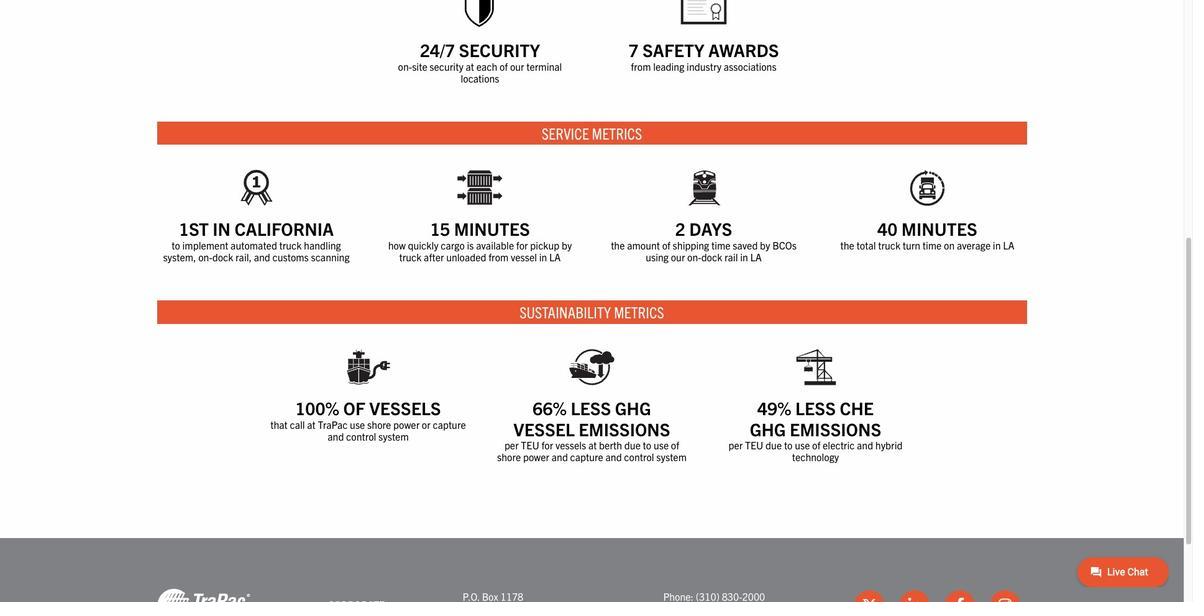 Task type: locate. For each thing, give the bounding box(es) containing it.
1 vertical spatial at
[[307, 419, 316, 431]]

0 horizontal spatial teu
[[521, 440, 539, 452]]

capture inside 66% less ghg vessel emissions per teu for vessels at berth due to use of shore power and capture and control system
[[570, 451, 603, 464]]

1 horizontal spatial at
[[466, 60, 474, 72]]

emissions inside 66% less ghg vessel emissions per teu for vessels at berth due to use of shore power and capture and control system
[[579, 418, 670, 440]]

2 horizontal spatial la
[[1003, 239, 1015, 252]]

2
[[675, 218, 685, 240]]

2 vertical spatial at
[[589, 440, 597, 452]]

control
[[346, 431, 376, 443], [624, 451, 654, 464]]

1 vertical spatial shore
[[497, 451, 521, 464]]

24/7
[[420, 38, 455, 61]]

capture right or
[[433, 419, 466, 431]]

system
[[379, 431, 409, 443], [657, 451, 687, 464]]

0 horizontal spatial per
[[505, 440, 519, 452]]

1 vertical spatial our
[[671, 251, 685, 264]]

1 horizontal spatial dock
[[702, 251, 722, 264]]

1 horizontal spatial on-
[[398, 60, 412, 72]]

0 vertical spatial shore
[[367, 419, 391, 431]]

2 by from the left
[[760, 239, 770, 252]]

0 horizontal spatial emissions
[[579, 418, 670, 440]]

0 vertical spatial power
[[393, 419, 420, 431]]

49%
[[758, 397, 792, 420]]

0 vertical spatial system
[[379, 431, 409, 443]]

100%
[[295, 397, 339, 420]]

1 horizontal spatial our
[[671, 251, 685, 264]]

0 horizontal spatial to
[[172, 239, 180, 252]]

shore down vessel
[[497, 451, 521, 464]]

2 time from the left
[[923, 239, 942, 252]]

less right 66%
[[571, 397, 611, 420]]

truck left after
[[399, 251, 422, 264]]

0 horizontal spatial shore
[[367, 419, 391, 431]]

on-
[[398, 60, 412, 72], [198, 251, 212, 264], [688, 251, 702, 264]]

at left each
[[466, 60, 474, 72]]

of inside 49% less che ghg emissions per teu due to use of electric and hybrid technology
[[812, 440, 821, 452]]

from inside 15 minutes how quickly cargo is available for pickup by truck after unloaded from vessel in la
[[489, 251, 509, 264]]

per inside 49% less che ghg emissions per teu due to use of electric and hybrid technology
[[729, 440, 743, 452]]

time for minutes
[[923, 239, 942, 252]]

1 horizontal spatial due
[[766, 440, 782, 452]]

by right pickup
[[562, 239, 572, 252]]

for inside 66% less ghg vessel emissions per teu for vessels at berth due to use of shore power and capture and control system
[[542, 440, 553, 452]]

15 minutes how quickly cargo is available for pickup by truck after unloaded from vessel in la
[[388, 218, 572, 264]]

1 horizontal spatial time
[[923, 239, 942, 252]]

1 horizontal spatial la
[[751, 251, 762, 264]]

shore right trapac
[[367, 419, 391, 431]]

1 per from the left
[[505, 440, 519, 452]]

1 minutes from the left
[[454, 218, 530, 240]]

metrics
[[592, 123, 642, 143], [614, 302, 664, 322]]

from left leading
[[631, 60, 651, 72]]

in right rail
[[740, 251, 748, 264]]

from
[[631, 60, 651, 72], [489, 251, 509, 264]]

on- right system,
[[198, 251, 212, 264]]

0 vertical spatial at
[[466, 60, 474, 72]]

la
[[1003, 239, 1015, 252], [550, 251, 561, 264], [751, 251, 762, 264]]

is
[[467, 239, 474, 252]]

power left or
[[393, 419, 420, 431]]

truck left turn
[[878, 239, 901, 252]]

due
[[625, 440, 641, 452], [766, 440, 782, 452]]

in right 1st
[[213, 218, 231, 240]]

the
[[611, 239, 625, 252], [841, 239, 855, 252]]

at left berth
[[589, 440, 597, 452]]

minutes up unloaded
[[454, 218, 530, 240]]

system right berth
[[657, 451, 687, 464]]

time for days
[[712, 239, 731, 252]]

control inside 100% of vessels that call at trapac use shore power or capture and control system
[[346, 431, 376, 443]]

1 vertical spatial control
[[624, 451, 654, 464]]

la inside 40 minutes the total truck turn time on average in la
[[1003, 239, 1015, 252]]

2 horizontal spatial at
[[589, 440, 597, 452]]

use inside 66% less ghg vessel emissions per teu for vessels at berth due to use of shore power and capture and control system
[[654, 440, 669, 452]]

the left the amount
[[611, 239, 625, 252]]

each
[[477, 60, 497, 72]]

system down vessels
[[379, 431, 409, 443]]

0 horizontal spatial truck
[[279, 239, 302, 252]]

turn
[[903, 239, 921, 252]]

security
[[430, 60, 464, 72]]

2 emissions from the left
[[790, 418, 882, 440]]

service metrics
[[542, 123, 642, 143]]

0 horizontal spatial the
[[611, 239, 625, 252]]

use left electric
[[795, 440, 810, 452]]

1 horizontal spatial emissions
[[790, 418, 882, 440]]

that
[[271, 419, 288, 431]]

at inside 100% of vessels that call at trapac use shore power or capture and control system
[[307, 419, 316, 431]]

shore
[[367, 419, 391, 431], [497, 451, 521, 464]]

1 emissions from the left
[[579, 418, 670, 440]]

100% of vessels that call at trapac use shore power or capture and control system
[[271, 397, 466, 443]]

for left pickup
[[516, 239, 528, 252]]

and right rail,
[[254, 251, 270, 264]]

minutes inside 40 minutes the total truck turn time on average in la
[[902, 218, 978, 240]]

la inside 15 minutes how quickly cargo is available for pickup by truck after unloaded from vessel in la
[[550, 251, 561, 264]]

1 horizontal spatial control
[[624, 451, 654, 464]]

2 horizontal spatial to
[[784, 440, 793, 452]]

0 vertical spatial metrics
[[592, 123, 642, 143]]

2 days the amount of shipping time saved by bcos using our on-dock rail in la
[[611, 218, 797, 264]]

at for 100%
[[307, 419, 316, 431]]

1 horizontal spatial by
[[760, 239, 770, 252]]

industry
[[687, 60, 722, 72]]

due inside 49% less che ghg emissions per teu due to use of electric and hybrid technology
[[766, 440, 782, 452]]

to inside 1st in california to implement automated truck handling system, on-dock rail, and customs scanning
[[172, 239, 180, 252]]

from left vessel
[[489, 251, 509, 264]]

1 horizontal spatial system
[[657, 451, 687, 464]]

control right berth
[[624, 451, 654, 464]]

by
[[562, 239, 572, 252], [760, 239, 770, 252]]

in inside 40 minutes the total truck turn time on average in la
[[993, 239, 1001, 252]]

time
[[712, 239, 731, 252], [923, 239, 942, 252]]

0 horizontal spatial control
[[346, 431, 376, 443]]

24/7 security on-site security at each of our terminal locations
[[398, 38, 562, 84]]

1 horizontal spatial truck
[[399, 251, 422, 264]]

1 vertical spatial for
[[542, 440, 553, 452]]

1 vertical spatial system
[[657, 451, 687, 464]]

and down 100%
[[328, 431, 344, 443]]

metrics down using at the top of the page
[[614, 302, 664, 322]]

emissions inside 49% less che ghg emissions per teu due to use of electric and hybrid technology
[[790, 418, 882, 440]]

1 horizontal spatial per
[[729, 440, 743, 452]]

by inside 15 minutes how quickly cargo is available for pickup by truck after unloaded from vessel in la
[[562, 239, 572, 252]]

0 horizontal spatial time
[[712, 239, 731, 252]]

1 horizontal spatial minutes
[[902, 218, 978, 240]]

truck
[[279, 239, 302, 252], [878, 239, 901, 252], [399, 251, 422, 264]]

unloaded
[[446, 251, 486, 264]]

0 vertical spatial capture
[[433, 419, 466, 431]]

1 teu from the left
[[521, 440, 539, 452]]

and
[[254, 251, 270, 264], [328, 431, 344, 443], [857, 440, 873, 452], [552, 451, 568, 464], [606, 451, 622, 464]]

due down the 49%
[[766, 440, 782, 452]]

in right vessel
[[539, 251, 547, 264]]

per
[[505, 440, 519, 452], [729, 440, 743, 452]]

for left vessels
[[542, 440, 553, 452]]

1 vertical spatial power
[[523, 451, 550, 464]]

control inside 66% less ghg vessel emissions per teu for vessels at berth due to use of shore power and capture and control system
[[624, 451, 654, 464]]

1 horizontal spatial use
[[654, 440, 669, 452]]

in inside 1st in california to implement automated truck handling system, on-dock rail, and customs scanning
[[213, 218, 231, 240]]

0 horizontal spatial dock
[[212, 251, 233, 264]]

and left 'hybrid'
[[857, 440, 873, 452]]

2 less from the left
[[796, 397, 836, 420]]

time left saved
[[712, 239, 731, 252]]

associations
[[724, 60, 777, 72]]

less inside 49% less che ghg emissions per teu due to use of electric and hybrid technology
[[796, 397, 836, 420]]

minutes
[[454, 218, 530, 240], [902, 218, 978, 240]]

and for implement
[[254, 251, 270, 264]]

of inside the 2 days the amount of shipping time saved by bcos using our on-dock rail in la
[[662, 239, 671, 252]]

la inside the 2 days the amount of shipping time saved by bcos using our on-dock rail in la
[[751, 251, 762, 264]]

2 dock from the left
[[702, 251, 722, 264]]

service
[[542, 123, 589, 143]]

at for 24/7
[[466, 60, 474, 72]]

and inside 100% of vessels that call at trapac use shore power or capture and control system
[[328, 431, 344, 443]]

of
[[500, 60, 508, 72], [662, 239, 671, 252], [343, 397, 365, 420], [671, 440, 679, 452], [812, 440, 821, 452]]

2 horizontal spatial on-
[[688, 251, 702, 264]]

use
[[350, 419, 365, 431], [654, 440, 669, 452], [795, 440, 810, 452]]

teu down the 49%
[[745, 440, 764, 452]]

1 horizontal spatial from
[[631, 60, 651, 72]]

at right call
[[307, 419, 316, 431]]

0 horizontal spatial minutes
[[454, 218, 530, 240]]

la right rail
[[751, 251, 762, 264]]

due right berth
[[625, 440, 641, 452]]

truck inside 40 minutes the total truck turn time on average in la
[[878, 239, 901, 252]]

2 per from the left
[[729, 440, 743, 452]]

1 the from the left
[[611, 239, 625, 252]]

to left implement
[[172, 239, 180, 252]]

metrics right "service"
[[592, 123, 642, 143]]

footer
[[0, 539, 1184, 603]]

by left bcos
[[760, 239, 770, 252]]

ghg inside 49% less che ghg emissions per teu due to use of electric and hybrid technology
[[750, 418, 786, 440]]

safety
[[643, 38, 705, 61]]

on- down days
[[688, 251, 702, 264]]

minutes inside 15 minutes how quickly cargo is available for pickup by truck after unloaded from vessel in la
[[454, 218, 530, 240]]

0 horizontal spatial from
[[489, 251, 509, 264]]

capture
[[433, 419, 466, 431], [570, 451, 603, 464]]

1 horizontal spatial less
[[796, 397, 836, 420]]

at inside 66% less ghg vessel emissions per teu for vessels at berth due to use of shore power and capture and control system
[[589, 440, 597, 452]]

2 the from the left
[[841, 239, 855, 252]]

sustainability metrics
[[520, 302, 664, 322]]

technology
[[792, 451, 839, 464]]

1 vertical spatial metrics
[[614, 302, 664, 322]]

1 less from the left
[[571, 397, 611, 420]]

dock inside 1st in california to implement automated truck handling system, on-dock rail, and customs scanning
[[212, 251, 233, 264]]

1 horizontal spatial for
[[542, 440, 553, 452]]

0 horizontal spatial use
[[350, 419, 365, 431]]

minutes right 40
[[902, 218, 978, 240]]

1st in california to implement automated truck handling system, on-dock rail, and customs scanning
[[163, 218, 350, 264]]

for inside 15 minutes how quickly cargo is available for pickup by truck after unloaded from vessel in la
[[516, 239, 528, 252]]

scanning
[[311, 251, 350, 264]]

use right berth
[[654, 440, 669, 452]]

at
[[466, 60, 474, 72], [307, 419, 316, 431], [589, 440, 597, 452]]

in
[[213, 218, 231, 240], [993, 239, 1001, 252], [539, 251, 547, 264], [740, 251, 748, 264]]

0 horizontal spatial due
[[625, 440, 641, 452]]

less
[[571, 397, 611, 420], [796, 397, 836, 420]]

time left on
[[923, 239, 942, 252]]

rail,
[[236, 251, 252, 264]]

0 horizontal spatial on-
[[198, 251, 212, 264]]

due inside 66% less ghg vessel emissions per teu for vessels at berth due to use of shore power and capture and control system
[[625, 440, 641, 452]]

ghg
[[615, 397, 651, 420], [750, 418, 786, 440]]

0 vertical spatial from
[[631, 60, 651, 72]]

the left total at the top of the page
[[841, 239, 855, 252]]

0 horizontal spatial power
[[393, 419, 420, 431]]

0 vertical spatial control
[[346, 431, 376, 443]]

teu
[[521, 440, 539, 452], [745, 440, 764, 452]]

on- left 24/7
[[398, 60, 412, 72]]

2 minutes from the left
[[902, 218, 978, 240]]

in right average
[[993, 239, 1001, 252]]

teu left vessels
[[521, 440, 539, 452]]

0 horizontal spatial ghg
[[615, 397, 651, 420]]

1 by from the left
[[562, 239, 572, 252]]

of inside 100% of vessels that call at trapac use shore power or capture and control system
[[343, 397, 365, 420]]

less inside 66% less ghg vessel emissions per teu for vessels at berth due to use of shore power and capture and control system
[[571, 397, 611, 420]]

emissions
[[579, 418, 670, 440], [790, 418, 882, 440]]

power
[[393, 419, 420, 431], [523, 451, 550, 464]]

time inside the 2 days the amount of shipping time saved by bcos using our on-dock rail in la
[[712, 239, 731, 252]]

to right berth
[[643, 440, 652, 452]]

use right trapac
[[350, 419, 365, 431]]

2 due from the left
[[766, 440, 782, 452]]

leading
[[653, 60, 685, 72]]

the inside 40 minutes the total truck turn time on average in la
[[841, 239, 855, 252]]

teu inside 49% less che ghg emissions per teu due to use of electric and hybrid technology
[[745, 440, 764, 452]]

the inside the 2 days the amount of shipping time saved by bcos using our on-dock rail in la
[[611, 239, 625, 252]]

0 vertical spatial for
[[516, 239, 528, 252]]

for
[[516, 239, 528, 252], [542, 440, 553, 452]]

0 horizontal spatial capture
[[433, 419, 466, 431]]

power inside 66% less ghg vessel emissions per teu for vessels at berth due to use of shore power and capture and control system
[[523, 451, 550, 464]]

to inside 66% less ghg vessel emissions per teu for vessels at berth due to use of shore power and capture and control system
[[643, 440, 652, 452]]

1 horizontal spatial teu
[[745, 440, 764, 452]]

dock left rail
[[702, 251, 722, 264]]

amount
[[627, 239, 660, 252]]

1 horizontal spatial capture
[[570, 451, 603, 464]]

at inside 24/7 security on-site security at each of our terminal locations
[[466, 60, 474, 72]]

of inside 66% less ghg vessel emissions per teu for vessels at berth due to use of shore power and capture and control system
[[671, 440, 679, 452]]

0 horizontal spatial la
[[550, 251, 561, 264]]

and inside 49% less che ghg emissions per teu due to use of electric and hybrid technology
[[857, 440, 873, 452]]

capture down vessel
[[570, 451, 603, 464]]

1 time from the left
[[712, 239, 731, 252]]

1 horizontal spatial the
[[841, 239, 855, 252]]

corporate image
[[157, 588, 250, 603]]

0 horizontal spatial at
[[307, 419, 316, 431]]

our
[[510, 60, 524, 72], [671, 251, 685, 264]]

2 teu from the left
[[745, 440, 764, 452]]

how
[[388, 239, 406, 252]]

0 vertical spatial our
[[510, 60, 524, 72]]

la right average
[[1003, 239, 1015, 252]]

la right vessel
[[550, 251, 561, 264]]

1 horizontal spatial power
[[523, 451, 550, 464]]

and inside 1st in california to implement automated truck handling system, on-dock rail, and customs scanning
[[254, 251, 270, 264]]

less for ghg
[[796, 397, 836, 420]]

1 dock from the left
[[212, 251, 233, 264]]

saved
[[733, 239, 758, 252]]

security
[[459, 38, 540, 61]]

to down the 49%
[[784, 440, 793, 452]]

1 vertical spatial from
[[489, 251, 509, 264]]

0 horizontal spatial less
[[571, 397, 611, 420]]

handling
[[304, 239, 341, 252]]

dock
[[212, 251, 233, 264], [702, 251, 722, 264]]

1 horizontal spatial shore
[[497, 451, 521, 464]]

0 horizontal spatial by
[[562, 239, 572, 252]]

power down vessel
[[523, 451, 550, 464]]

1 horizontal spatial ghg
[[750, 418, 786, 440]]

less left che
[[796, 397, 836, 420]]

days
[[689, 218, 732, 240]]

to inside 49% less che ghg emissions per teu due to use of electric and hybrid technology
[[784, 440, 793, 452]]

dock left rail,
[[212, 251, 233, 264]]

time inside 40 minutes the total truck turn time on average in la
[[923, 239, 942, 252]]

2 horizontal spatial truck
[[878, 239, 901, 252]]

7
[[629, 38, 639, 61]]

0 horizontal spatial our
[[510, 60, 524, 72]]

to
[[172, 239, 180, 252], [643, 440, 652, 452], [784, 440, 793, 452]]

teu inside 66% less ghg vessel emissions per teu for vessels at berth due to use of shore power and capture and control system
[[521, 440, 539, 452]]

rail
[[725, 251, 738, 264]]

0 horizontal spatial for
[[516, 239, 528, 252]]

our left terminal
[[510, 60, 524, 72]]

site
[[412, 60, 427, 72]]

our right using at the top of the page
[[671, 251, 685, 264]]

per inside 66% less ghg vessel emissions per teu for vessels at berth due to use of shore power and capture and control system
[[505, 440, 519, 452]]

teu for vessel
[[521, 440, 539, 452]]

1 due from the left
[[625, 440, 641, 452]]

0 horizontal spatial system
[[379, 431, 409, 443]]

1 horizontal spatial to
[[643, 440, 652, 452]]

1 vertical spatial capture
[[570, 451, 603, 464]]

vessels
[[556, 440, 586, 452]]

truck left handling
[[279, 239, 302, 252]]

control down vessels
[[346, 431, 376, 443]]

2 horizontal spatial use
[[795, 440, 810, 452]]



Task type: vqa. For each thing, say whether or not it's contained in the screenshot.
Less in 66% Less GHG Vessel Emissions per TEU for vessels at berth due to use of shore power and capture and control system
yes



Task type: describe. For each thing, give the bounding box(es) containing it.
and for call
[[328, 431, 344, 443]]

california
[[235, 218, 334, 240]]

metrics for 15 minutes
[[592, 123, 642, 143]]

on- inside the 2 days the amount of shipping time saved by bcos using our on-dock rail in la
[[688, 251, 702, 264]]

awards
[[709, 38, 779, 61]]

of inside 24/7 security on-site security at each of our terminal locations
[[500, 60, 508, 72]]

call
[[290, 419, 305, 431]]

power inside 100% of vessels that call at trapac use shore power or capture and control system
[[393, 419, 420, 431]]

on
[[944, 239, 955, 252]]

implement
[[182, 239, 228, 252]]

1st
[[179, 218, 209, 240]]

less for vessel
[[571, 397, 611, 420]]

on- inside 24/7 security on-site security at each of our terminal locations
[[398, 60, 412, 72]]

cargo
[[441, 239, 465, 252]]

by inside the 2 days the amount of shipping time saved by bcos using our on-dock rail in la
[[760, 239, 770, 252]]

and right vessels
[[606, 451, 622, 464]]

40 minutes the total truck turn time on average in la
[[841, 218, 1015, 252]]

after
[[424, 251, 444, 264]]

per for ghg
[[729, 440, 743, 452]]

metrics for 66% less ghg
[[614, 302, 664, 322]]

trapac
[[318, 419, 348, 431]]

use inside 49% less che ghg emissions per teu due to use of electric and hybrid technology
[[795, 440, 810, 452]]

49% less che ghg emissions per teu due to use of electric and hybrid technology
[[729, 397, 903, 464]]

system inside 100% of vessels that call at trapac use shore power or capture and control system
[[379, 431, 409, 443]]

bcos
[[773, 239, 797, 252]]

66% less ghg vessel emissions per teu for vessels at berth due to use of shore power and capture and control system
[[497, 397, 687, 464]]

la for 15 minutes
[[550, 251, 561, 264]]

and down vessel
[[552, 451, 568, 464]]

use inside 100% of vessels that call at trapac use shore power or capture and control system
[[350, 419, 365, 431]]

berth
[[599, 440, 622, 452]]

66%
[[533, 397, 567, 420]]

emissions for ghg
[[579, 418, 670, 440]]

in inside 15 minutes how quickly cargo is available for pickup by truck after unloaded from vessel in la
[[539, 251, 547, 264]]

vessels
[[369, 397, 441, 420]]

customs
[[273, 251, 309, 264]]

quickly
[[408, 239, 439, 252]]

our inside 24/7 security on-site security at each of our terminal locations
[[510, 60, 524, 72]]

emissions for che
[[790, 418, 882, 440]]

vessel
[[514, 418, 575, 440]]

electric
[[823, 440, 855, 452]]

available
[[476, 239, 514, 252]]

using
[[646, 251, 669, 264]]

average
[[957, 239, 991, 252]]

from inside 7 safety awards from leading industry associations
[[631, 60, 651, 72]]

la for 2 days
[[751, 251, 762, 264]]

terminal
[[527, 60, 562, 72]]

pickup
[[530, 239, 560, 252]]

vessel
[[511, 251, 537, 264]]

7 safety awards from leading industry associations
[[629, 38, 779, 72]]

our inside the 2 days the amount of shipping time saved by bcos using our on-dock rail in la
[[671, 251, 685, 264]]

the for 40
[[841, 239, 855, 252]]

shipping
[[673, 239, 709, 252]]

on- inside 1st in california to implement automated truck handling system, on-dock rail, and customs scanning
[[198, 251, 212, 264]]

40
[[878, 218, 898, 240]]

minutes for 40 minutes
[[902, 218, 978, 240]]

teu for ghg
[[745, 440, 764, 452]]

truck inside 1st in california to implement automated truck handling system, on-dock rail, and customs scanning
[[279, 239, 302, 252]]

sustainability
[[520, 302, 611, 322]]

total
[[857, 239, 876, 252]]

the for 2
[[611, 239, 625, 252]]

shore inside 100% of vessels that call at trapac use shore power or capture and control system
[[367, 419, 391, 431]]

shore inside 66% less ghg vessel emissions per teu for vessels at berth due to use of shore power and capture and control system
[[497, 451, 521, 464]]

locations
[[461, 72, 499, 84]]

automated
[[231, 239, 277, 252]]

system,
[[163, 251, 196, 264]]

truck inside 15 minutes how quickly cargo is available for pickup by truck after unloaded from vessel in la
[[399, 251, 422, 264]]

ghg inside 66% less ghg vessel emissions per teu for vessels at berth due to use of shore power and capture and control system
[[615, 397, 651, 420]]

che
[[840, 397, 874, 420]]

15
[[430, 218, 450, 240]]

per for vessel
[[505, 440, 519, 452]]

and for emissions
[[857, 440, 873, 452]]

minutes for 15 minutes
[[454, 218, 530, 240]]

capture inside 100% of vessels that call at trapac use shore power or capture and control system
[[433, 419, 466, 431]]

hybrid
[[876, 440, 903, 452]]

for for 15 minutes
[[516, 239, 528, 252]]

in inside the 2 days the amount of shipping time saved by bcos using our on-dock rail in la
[[740, 251, 748, 264]]

for for 66% less ghg
[[542, 440, 553, 452]]

dock inside the 2 days the amount of shipping time saved by bcos using our on-dock rail in la
[[702, 251, 722, 264]]

system inside 66% less ghg vessel emissions per teu for vessels at berth due to use of shore power and capture and control system
[[657, 451, 687, 464]]

or
[[422, 419, 431, 431]]



